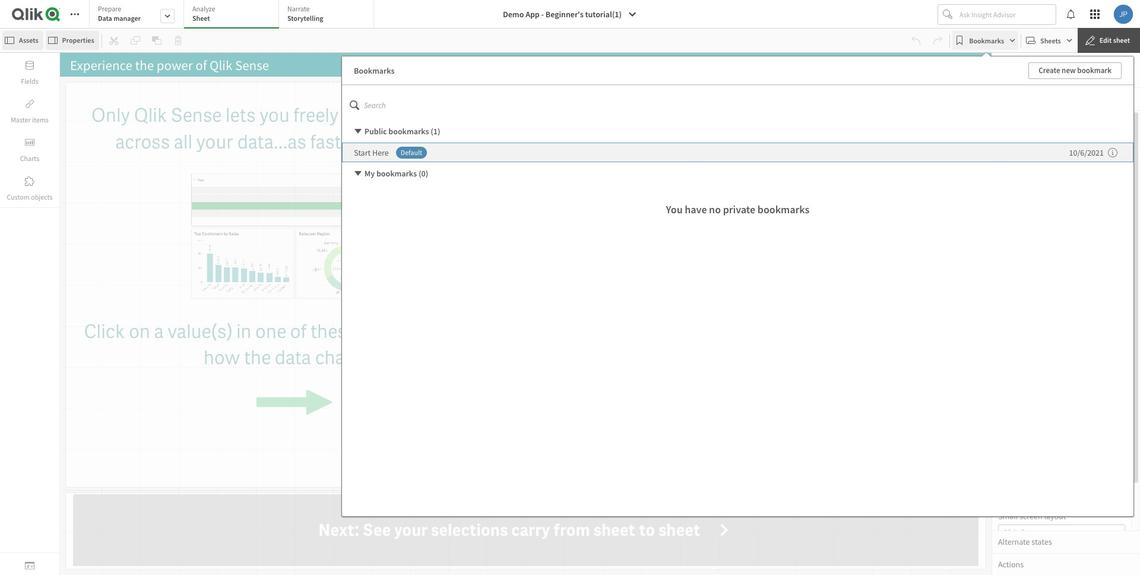 Task type: locate. For each thing, give the bounding box(es) containing it.
1 vertical spatial your
[[394, 519, 428, 541]]

small screen layout
[[999, 511, 1067, 522]]

see
[[477, 319, 505, 344]]

click on a value(s) in one of these list boxes and see how the data changes
[[84, 319, 505, 370]]

assets
[[19, 36, 38, 45]]

start
[[354, 147, 371, 158]]

sheet
[[1114, 36, 1131, 45], [594, 519, 636, 541], [659, 519, 701, 541]]

my
[[365, 168, 375, 179]]

next: see your selections carry from sheet to sheet
[[319, 519, 701, 541]]

kathy clinton optional. 8 of 19 row
[[529, 478, 600, 495]]

start here
[[354, 147, 389, 158]]

2 horizontal spatial sheet
[[1114, 36, 1131, 45]]

custom objects
[[7, 193, 53, 201]]

the
[[244, 345, 271, 370]]

0 vertical spatial bookmarks
[[970, 36, 1005, 45]]

10/6/2021
[[1070, 147, 1105, 158]]

all
[[174, 129, 193, 154]]

a
[[154, 319, 164, 344]]

0 horizontal spatial your
[[196, 129, 234, 154]]

None text field
[[999, 129, 1126, 146], [999, 169, 1100, 185], [999, 129, 1126, 146], [999, 169, 1100, 185]]

new
[[1062, 65, 1076, 75]]

1 horizontal spatial you
[[368, 129, 398, 154]]

uk optional. 5 of 7 row
[[529, 303, 600, 320]]

bookmarks up search
[[354, 65, 395, 76]]

prepare
[[98, 4, 121, 13]]

puzzle image
[[25, 176, 34, 186]]

custom
[[7, 193, 30, 201]]

1 vertical spatial search results filter region
[[529, 357, 600, 575]]

brenda gibson optional. 2 of 19 row
[[529, 375, 600, 392]]

carolyn halmon optional. 3 of 19 row
[[529, 392, 600, 409]]

charts
[[20, 154, 39, 163]]

you
[[666, 203, 683, 216]]

layout
[[1045, 511, 1067, 522]]

None text field
[[999, 209, 1100, 225]]

master items button
[[0, 92, 59, 130]]

bookmarks up default
[[389, 126, 429, 137]]

sheet right to
[[659, 519, 701, 541]]

click
[[84, 319, 125, 344]]

1 vertical spatial and
[[442, 319, 473, 344]]

john greg optional. 7 of 19 row
[[529, 461, 600, 478]]

list
[[360, 319, 385, 344]]

default
[[401, 148, 422, 157]]

2020 optional. 4 of 5 row
[[529, 163, 600, 180]]

narrate
[[288, 4, 310, 13]]

your right see
[[394, 519, 428, 541]]

analyze
[[193, 4, 215, 13]]

and inside only qlik sense lets you freely search and explore across all your data...as fast as you can click
[[402, 103, 433, 128]]

app
[[526, 9, 540, 20]]

bookmarks
[[389, 126, 429, 137], [377, 168, 417, 179], [758, 203, 810, 216]]

data...as
[[237, 129, 307, 154]]

create new bookmark
[[1039, 65, 1112, 75]]

search results filter region
[[529, 234, 600, 338], [529, 357, 600, 575]]

my bookmarks (0)
[[365, 168, 429, 179]]

you
[[260, 103, 290, 128], [368, 129, 398, 154]]

tab list
[[89, 0, 378, 30]]

properties
[[62, 36, 94, 45]]

bookmarks
[[970, 36, 1005, 45], [354, 65, 395, 76]]

bookmarks right private at the right of page
[[758, 203, 810, 216]]

0 vertical spatial and
[[402, 103, 433, 128]]

sheets button
[[1024, 31, 1076, 50]]

only qlik sense lets you freely search and explore across all your data...as fast as you can click
[[91, 103, 498, 154]]

1 horizontal spatial and
[[442, 319, 473, 344]]

changes
[[315, 345, 385, 370]]

selections
[[431, 519, 508, 541]]

1 vertical spatial bookmarks
[[354, 65, 395, 76]]

time
[[660, 89, 681, 101]]

sales over time application
[[606, 82, 987, 282]]

amanda honda optional. 1 of 19 row
[[529, 357, 600, 375]]

dennis johnson optional. 5 of 19 row
[[529, 426, 600, 444]]

and up can
[[402, 103, 433, 128]]

and left the see
[[442, 319, 473, 344]]

spain optional. 4 of 7 row
[[529, 286, 600, 303]]

and
[[402, 103, 433, 128], [442, 319, 473, 344]]

prepare data manager
[[98, 4, 141, 23]]

your
[[196, 129, 234, 154], [394, 519, 428, 541]]

variables image
[[25, 561, 34, 570]]

boxes
[[389, 319, 438, 344]]

bookmarks down ask insight advisor text box
[[970, 36, 1005, 45]]

qlik
[[134, 103, 167, 128]]

application
[[0, 0, 1141, 575], [65, 82, 524, 488]]

2 search results filter region from the top
[[529, 357, 600, 575]]

1 horizontal spatial your
[[394, 519, 428, 541]]

lets
[[226, 103, 256, 128]]

object image
[[25, 138, 34, 147]]

tab
[[993, 87, 1141, 110]]

can
[[402, 129, 432, 154]]

0 horizontal spatial you
[[260, 103, 290, 128]]

bookmarks down default
[[377, 168, 417, 179]]

items
[[32, 115, 49, 124]]

title expression
[[999, 155, 1053, 166]]

1 search results filter region from the top
[[529, 234, 600, 338]]

1 horizontal spatial bookmarks
[[970, 36, 1005, 45]]

value(s)
[[168, 319, 233, 344]]

0 horizontal spatial and
[[402, 103, 433, 128]]

public bookmarks (1)
[[365, 126, 441, 137]]

2019
[[568, 149, 586, 159]]

of
[[290, 319, 307, 344]]

1 vertical spatial you
[[368, 129, 398, 154]]

master
[[11, 115, 31, 124]]

0 horizontal spatial sheet
[[594, 519, 636, 541]]

2 vertical spatial bookmarks
[[758, 203, 810, 216]]

sales over time
[[612, 89, 681, 101]]

nordic optional. 3 of 7 row
[[529, 269, 600, 286]]

0 vertical spatial search results filter region
[[529, 234, 600, 338]]

(1)
[[431, 126, 441, 137]]

sheet left to
[[594, 519, 636, 541]]

japan optional. 2 of 7 row
[[529, 251, 600, 269]]

collapse image
[[354, 169, 363, 178]]

over
[[638, 89, 658, 101]]

here
[[373, 147, 389, 158]]

and inside click on a value(s) in one of these list boxes and see how the data changes
[[442, 319, 473, 344]]

1 vertical spatial bookmarks
[[377, 168, 417, 179]]

Search text field
[[364, 94, 1131, 116]]

tab list containing prepare
[[89, 0, 378, 30]]

your right all
[[196, 129, 234, 154]]

your inside button
[[394, 519, 428, 541]]

0 horizontal spatial bookmarks
[[354, 65, 395, 76]]

assets button
[[2, 31, 43, 50]]

(0)
[[419, 168, 429, 179]]

0 vertical spatial your
[[196, 129, 234, 154]]

sheet inside "button"
[[1114, 36, 1131, 45]]

0 vertical spatial bookmarks
[[389, 126, 429, 137]]

objects
[[31, 193, 53, 201]]

sheet right edit
[[1114, 36, 1131, 45]]



Task type: vqa. For each thing, say whether or not it's contained in the screenshot.
'Open & Resolved Cases Over Time'
no



Task type: describe. For each thing, give the bounding box(es) containing it.
tutorial(1)
[[586, 9, 622, 20]]

screen
[[1020, 511, 1043, 522]]

sense
[[171, 103, 222, 128]]

usa optional. 6 of 7 row
[[529, 320, 600, 338]]

demo app - beginner's tutorial(1)
[[503, 9, 622, 20]]

have
[[685, 203, 707, 216]]

private
[[724, 203, 756, 216]]

edit
[[1100, 36, 1113, 45]]

database image
[[25, 61, 34, 70]]

arrow right image
[[717, 522, 733, 539]]

explore
[[437, 103, 498, 128]]

2018 optional. 2 of 5 row
[[529, 128, 600, 146]]

Ask Insight Advisor text field
[[958, 5, 1056, 24]]

0 vertical spatial you
[[260, 103, 290, 128]]

to
[[639, 519, 656, 541]]

link image
[[25, 99, 34, 109]]

david laychak optional. 4 of 19 row
[[529, 409, 600, 426]]

small
[[999, 511, 1019, 522]]

-
[[542, 9, 544, 20]]

across
[[115, 129, 170, 154]]

fast
[[310, 129, 341, 154]]

freely
[[294, 103, 339, 128]]

view details image
[[1109, 145, 1118, 160]]

storytelling
[[288, 14, 323, 23]]

bookmarks for my bookmarks
[[377, 168, 417, 179]]

john davis optional. 6 of 19 row
[[529, 444, 600, 461]]

bookmarks inside bookmarks button
[[970, 36, 1005, 45]]

one
[[255, 319, 287, 344]]

james peterson image
[[1115, 5, 1134, 24]]

only
[[91, 103, 130, 128]]

you have no private bookmarks
[[666, 203, 810, 216]]

as
[[345, 129, 364, 154]]

data
[[275, 345, 311, 370]]

manager
[[114, 14, 141, 23]]

next: see your selections carry from sheet to sheet button
[[73, 494, 979, 566]]

search
[[343, 103, 398, 128]]

charts button
[[0, 130, 59, 169]]

1 horizontal spatial sheet
[[659, 519, 701, 541]]

sales by product line application
[[606, 287, 833, 488]]

fields
[[21, 77, 39, 86]]

properties button
[[46, 31, 99, 50]]

fields button
[[0, 53, 59, 92]]

see
[[363, 519, 391, 541]]

bookmarks for public bookmarks
[[389, 126, 429, 137]]

master items
[[11, 115, 49, 124]]

no
[[710, 203, 721, 216]]

sheets
[[1041, 36, 1062, 45]]

public
[[365, 126, 387, 137]]

from
[[554, 519, 591, 541]]

edit sheet
[[1100, 36, 1131, 45]]

analyze sheet
[[193, 4, 215, 23]]

next:
[[319, 519, 360, 541]]

2019 optional. 3 of 5 row
[[529, 146, 600, 163]]

carry
[[512, 519, 550, 541]]

in
[[236, 319, 252, 344]]

sheet
[[193, 14, 210, 23]]

open expression editor image
[[1108, 170, 1118, 184]]

next: see your selections carry from sheet to sheet application
[[65, 492, 987, 570]]

demo app - beginner's tutorial(1) button
[[496, 5, 645, 24]]

expression
[[1016, 155, 1053, 166]]

these
[[311, 319, 356, 344]]

collapse image
[[354, 127, 363, 136]]

beginner's
[[546, 9, 584, 20]]

how
[[204, 345, 240, 370]]

bookmarks button
[[953, 31, 1019, 50]]

data
[[98, 14, 112, 23]]

2017 optional. 1 of 5 row
[[529, 111, 600, 128]]

on
[[129, 319, 150, 344]]

your inside only qlik sense lets you freely search and explore across all your data...as fast as you can click
[[196, 129, 234, 154]]

germany optional. 1 of 7 row
[[529, 234, 600, 251]]

click
[[436, 129, 474, 154]]

2020
[[568, 166, 586, 176]]

sales
[[612, 89, 636, 101]]

title
[[999, 155, 1014, 166]]

demo
[[503, 9, 524, 20]]

sales per region application
[[837, 287, 987, 488]]

create new bookmark button
[[1029, 62, 1122, 79]]

custom objects button
[[0, 169, 59, 207]]

edit sheet button
[[1078, 28, 1141, 53]]

bookmark
[[1078, 65, 1112, 75]]



